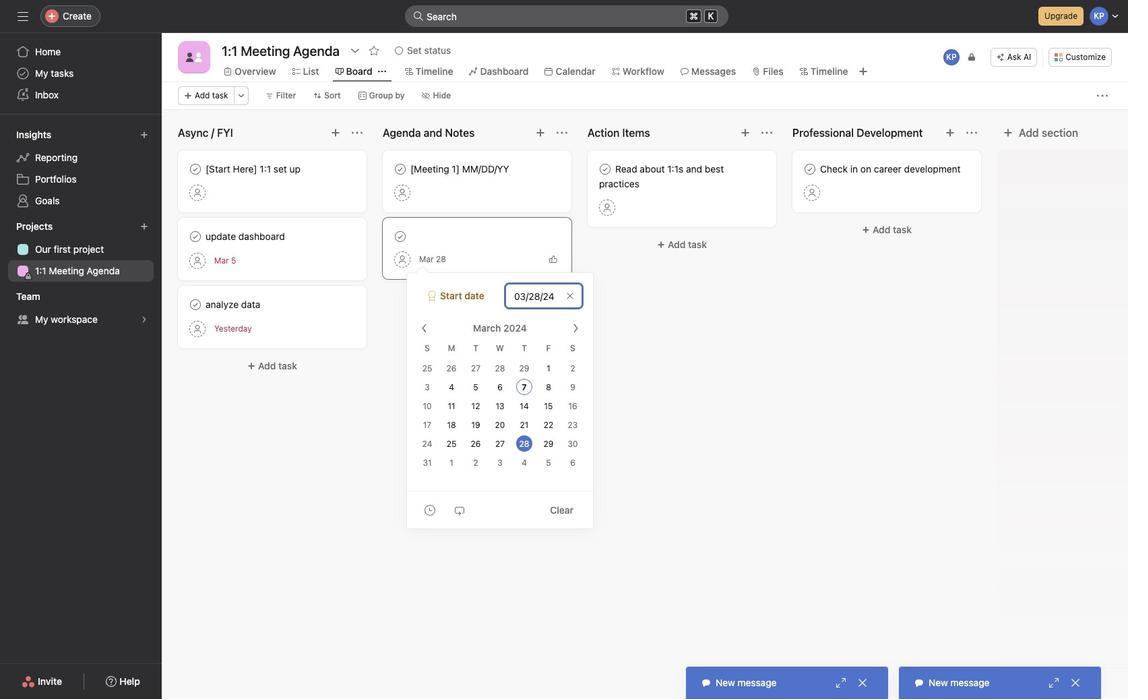 Task type: vqa. For each thing, say whether or not it's contained in the screenshot.
more
no



Task type: describe. For each thing, give the bounding box(es) containing it.
team
[[16, 291, 40, 302]]

add to starred image
[[369, 45, 380, 56]]

help
[[120, 676, 140, 687]]

more section actions image for / fyi
[[352, 127, 363, 138]]

group by
[[369, 90, 405, 100]]

w
[[496, 343, 504, 353]]

teams element
[[0, 285, 162, 333]]

my workspace
[[35, 314, 98, 325]]

career
[[874, 163, 902, 175]]

1 vertical spatial 1
[[450, 458, 454, 468]]

invite
[[38, 676, 62, 687]]

project
[[73, 243, 104, 255]]

filter
[[276, 90, 296, 100]]

and notes
[[424, 127, 475, 139]]

expand new message image
[[1049, 678, 1060, 688]]

insights
[[16, 129, 51, 140]]

our first project
[[35, 243, 104, 255]]

more actions image
[[1098, 90, 1109, 101]]

check
[[821, 163, 848, 175]]

workflow link
[[612, 64, 665, 79]]

14
[[520, 401, 529, 411]]

11
[[448, 401, 456, 411]]

first
[[54, 243, 71, 255]]

0 vertical spatial 1
[[547, 363, 551, 374]]

0 horizontal spatial 4
[[449, 382, 454, 392]]

update
[[206, 231, 236, 242]]

workspace
[[51, 314, 98, 325]]

1 vertical spatial 3
[[498, 458, 503, 468]]

data
[[241, 299, 261, 310]]

1:1 meeting agenda link
[[8, 260, 154, 282]]

k
[[709, 11, 714, 22]]

ai
[[1024, 52, 1032, 62]]

15
[[545, 401, 553, 411]]

1 horizontal spatial 1:1
[[260, 163, 271, 175]]

global element
[[0, 33, 162, 114]]

set
[[274, 163, 287, 175]]

f
[[547, 343, 551, 353]]

mark complete checkbox for [start here] 1:1 set up
[[187, 161, 204, 177]]

add time image
[[425, 505, 436, 516]]

previous month image
[[419, 323, 430, 334]]

mark complete checkbox for analyze data
[[187, 297, 204, 313]]

3 more section actions image from the left
[[967, 127, 978, 138]]

march 2024
[[473, 322, 527, 334]]

1 timeline link from the left
[[405, 64, 453, 79]]

hide button
[[416, 86, 457, 105]]

ask ai button
[[991, 48, 1038, 67]]

analyze
[[206, 299, 239, 310]]

more section actions image
[[762, 127, 773, 138]]

tab actions image
[[378, 67, 386, 76]]

0 horizontal spatial mark complete image
[[187, 161, 204, 177]]

2024
[[504, 322, 527, 334]]

check in on career development
[[821, 163, 961, 175]]

prominent image
[[413, 11, 424, 22]]

clear button
[[542, 498, 583, 522]]

yesterday
[[214, 324, 252, 334]]

goals link
[[8, 190, 154, 212]]

action items
[[588, 127, 650, 139]]

home
[[35, 46, 61, 57]]

set status button
[[389, 41, 457, 60]]

mar 5
[[214, 256, 236, 266]]

add inside button
[[1020, 127, 1040, 139]]

overview link
[[224, 64, 276, 79]]

async
[[178, 127, 209, 139]]

21
[[520, 420, 529, 430]]

board link
[[336, 64, 373, 79]]

march 2024 button
[[465, 316, 549, 341]]

mark complete image for professional development
[[802, 161, 819, 177]]

read
[[616, 163, 638, 175]]

clear due date image
[[566, 292, 575, 300]]

portfolios
[[35, 173, 77, 185]]

kp
[[947, 52, 957, 62]]

show options image
[[350, 45, 361, 56]]

sort
[[324, 90, 341, 100]]

1 horizontal spatial 27
[[496, 439, 505, 449]]

customize button
[[1049, 48, 1113, 67]]

expand new message image
[[836, 678, 847, 688]]

7
[[522, 382, 527, 392]]

agenda and notes
[[383, 127, 475, 139]]

filter button
[[259, 86, 302, 105]]

here]
[[233, 163, 257, 175]]

new message for expand new message image
[[929, 677, 990, 688]]

0 vertical spatial 27
[[471, 363, 481, 374]]

upgrade button
[[1039, 7, 1084, 26]]

16
[[569, 401, 578, 411]]

new message for expand new message icon
[[716, 677, 777, 688]]

hide
[[433, 90, 451, 100]]

0 vertical spatial 29
[[520, 363, 530, 374]]

my for my workspace
[[35, 314, 48, 325]]

group
[[369, 90, 393, 100]]

1 timeline from the left
[[416, 65, 453, 77]]

projects button
[[13, 217, 65, 236]]

set to repeat image
[[454, 505, 465, 516]]

add task image
[[740, 127, 751, 138]]

sort button
[[308, 86, 347, 105]]

[start
[[206, 163, 230, 175]]

0 horizontal spatial 3
[[425, 382, 430, 392]]

async / fyi
[[178, 127, 233, 139]]

0 horizontal spatial 5
[[231, 256, 236, 266]]

add task image for / fyi
[[330, 127, 341, 138]]

[meeting
[[411, 163, 450, 175]]

upgrade
[[1045, 11, 1078, 21]]

2 vertical spatial 5
[[546, 458, 551, 468]]

17
[[423, 420, 432, 430]]

messages link
[[681, 64, 737, 79]]

in
[[851, 163, 858, 175]]

2 timeline from the left
[[811, 65, 849, 77]]

20
[[495, 420, 505, 430]]

⌘
[[690, 10, 699, 22]]

1 t from the left
[[473, 343, 479, 353]]

1 vertical spatial 28
[[495, 363, 505, 374]]

meeting
[[49, 265, 84, 276]]

reporting link
[[8, 147, 154, 169]]



Task type: locate. For each thing, give the bounding box(es) containing it.
0 horizontal spatial agenda
[[87, 265, 120, 276]]

1 horizontal spatial 26
[[471, 439, 481, 449]]

start date
[[440, 290, 485, 301]]

25 up 10
[[423, 363, 432, 374]]

mark complete checkbox for action items
[[597, 161, 614, 177]]

1 vertical spatial 1:1
[[35, 265, 46, 276]]

my down team dropdown button
[[35, 314, 48, 325]]

2 my from the top
[[35, 314, 48, 325]]

5 down "22"
[[546, 458, 551, 468]]

mark complete checkbox up practices on the top right
[[597, 161, 614, 177]]

0 horizontal spatial more section actions image
[[352, 127, 363, 138]]

mark complete image left [meeting
[[392, 161, 409, 177]]

2 s from the left
[[571, 343, 576, 353]]

1 my from the top
[[35, 67, 48, 79]]

1:1 down our
[[35, 265, 46, 276]]

1 vertical spatial 4
[[522, 458, 527, 468]]

yesterday button
[[214, 324, 252, 334]]

6 up the '13'
[[498, 382, 503, 392]]

my inside global element
[[35, 67, 48, 79]]

12
[[472, 401, 480, 411]]

3
[[425, 382, 430, 392], [498, 458, 503, 468]]

my tasks
[[35, 67, 74, 79]]

add task image for and notes
[[535, 127, 546, 138]]

goals
[[35, 195, 60, 206]]

home link
[[8, 41, 154, 63]]

0 horizontal spatial 26
[[447, 363, 457, 374]]

0 likes. click to like this task image
[[550, 255, 558, 263]]

28 up the start
[[436, 254, 446, 264]]

update dashboard
[[206, 231, 285, 242]]

my inside teams element
[[35, 314, 48, 325]]

1 vertical spatial 2
[[474, 458, 479, 468]]

1 right 31
[[450, 458, 454, 468]]

task
[[212, 90, 228, 100], [893, 224, 912, 235], [688, 239, 707, 250], [483, 291, 502, 302], [278, 360, 297, 372]]

0 vertical spatial 5
[[231, 256, 236, 266]]

mark complete image left analyze
[[187, 297, 204, 313]]

Search tasks, projects, and more text field
[[405, 5, 729, 27]]

1:1 left the set at the top of page
[[260, 163, 271, 175]]

s down the previous month icon
[[425, 343, 430, 353]]

1 horizontal spatial 2
[[571, 363, 576, 374]]

1 horizontal spatial timeline link
[[800, 64, 849, 79]]

28 down the 21
[[520, 439, 530, 449]]

[start here] 1:1 set up
[[206, 163, 301, 175]]

1 vertical spatial my
[[35, 314, 48, 325]]

add section button
[[998, 121, 1084, 145]]

0 horizontal spatial t
[[473, 343, 479, 353]]

[meeting 1] mm/dd/yy
[[411, 163, 510, 175]]

timeline
[[416, 65, 453, 77], [811, 65, 849, 77]]

group by button
[[352, 86, 411, 105]]

26 down 19
[[471, 439, 481, 449]]

2 horizontal spatial 28
[[520, 439, 530, 449]]

0 horizontal spatial 27
[[471, 363, 481, 374]]

1 horizontal spatial agenda
[[383, 127, 421, 139]]

add tab image
[[858, 66, 869, 77]]

add section
[[1020, 127, 1079, 139]]

0 horizontal spatial 6
[[498, 382, 503, 392]]

0 horizontal spatial new message
[[716, 677, 777, 688]]

mar 5 button
[[214, 256, 236, 266]]

invite button
[[13, 670, 71, 694]]

t
[[473, 343, 479, 353], [522, 343, 527, 353]]

2 up 9
[[571, 363, 576, 374]]

close image right expand new message icon
[[858, 678, 869, 688]]

1 s from the left
[[425, 343, 430, 353]]

clear
[[550, 504, 574, 516]]

close image
[[858, 678, 869, 688], [1071, 678, 1082, 688]]

1 vertical spatial agenda
[[87, 265, 120, 276]]

0 horizontal spatial timeline link
[[405, 64, 453, 79]]

2 down 19
[[474, 458, 479, 468]]

5 down update dashboard
[[231, 256, 236, 266]]

1 vertical spatial 29
[[544, 439, 554, 449]]

2 new message from the left
[[929, 677, 990, 688]]

1 horizontal spatial mark complete image
[[392, 229, 409, 245]]

18
[[447, 420, 456, 430]]

inbox
[[35, 89, 59, 100]]

0 vertical spatial mark complete image
[[187, 161, 204, 177]]

reporting
[[35, 152, 78, 163]]

mark complete image
[[187, 161, 204, 177], [392, 229, 409, 245]]

1 new message from the left
[[716, 677, 777, 688]]

0 vertical spatial agenda
[[383, 127, 421, 139]]

0 horizontal spatial close image
[[858, 678, 869, 688]]

my tasks link
[[8, 63, 154, 84]]

messages
[[692, 65, 737, 77]]

10
[[423, 401, 432, 411]]

mm/dd/yy
[[462, 163, 510, 175]]

0 horizontal spatial 29
[[520, 363, 530, 374]]

0 horizontal spatial s
[[425, 343, 430, 353]]

29 down "22"
[[544, 439, 554, 449]]

mark complete checkbox left [meeting
[[392, 161, 409, 177]]

2 mark complete checkbox from the left
[[597, 161, 614, 177]]

on
[[861, 163, 872, 175]]

mar down update
[[214, 256, 229, 266]]

Mark complete checkbox
[[187, 161, 204, 177], [187, 229, 204, 245], [392, 229, 409, 245], [187, 297, 204, 313]]

our
[[35, 243, 51, 255]]

4 down the 21
[[522, 458, 527, 468]]

projects element
[[0, 214, 162, 285]]

1 horizontal spatial 6
[[571, 458, 576, 468]]

0 vertical spatial 25
[[423, 363, 432, 374]]

6
[[498, 382, 503, 392], [571, 458, 576, 468]]

next month image
[[570, 323, 581, 334]]

3 add task image from the left
[[945, 127, 956, 138]]

customize
[[1066, 52, 1107, 62]]

my for my tasks
[[35, 67, 48, 79]]

0 vertical spatial my
[[35, 67, 48, 79]]

read about 1:1s and best practices
[[599, 163, 724, 189]]

timeline left the add tab icon
[[811, 65, 849, 77]]

1 horizontal spatial more section actions image
[[557, 127, 568, 138]]

0 vertical spatial 26
[[447, 363, 457, 374]]

None text field
[[218, 38, 343, 63]]

0 vertical spatial 28
[[436, 254, 446, 264]]

Mark complete checkbox
[[392, 161, 409, 177], [597, 161, 614, 177], [802, 161, 819, 177]]

mark complete image up practices on the top right
[[597, 161, 614, 177]]

2 close image from the left
[[1071, 678, 1082, 688]]

m
[[448, 343, 455, 353]]

close image right expand new message image
[[1071, 678, 1082, 688]]

1:1s
[[668, 163, 684, 175]]

dashboard
[[239, 231, 285, 242]]

mar for / fyi
[[214, 256, 229, 266]]

1 vertical spatial mark complete image
[[392, 229, 409, 245]]

0 vertical spatial 1:1
[[260, 163, 271, 175]]

insights element
[[0, 123, 162, 214]]

new message
[[716, 677, 777, 688], [929, 677, 990, 688]]

5 up "12"
[[474, 382, 479, 392]]

1 horizontal spatial 25
[[447, 439, 457, 449]]

1 horizontal spatial 29
[[544, 439, 554, 449]]

more section actions image
[[352, 127, 363, 138], [557, 127, 568, 138], [967, 127, 978, 138]]

hide sidebar image
[[18, 11, 28, 22]]

help button
[[97, 670, 149, 694]]

more actions image
[[237, 92, 245, 100]]

mark complete image for action items
[[597, 161, 614, 177]]

2
[[571, 363, 576, 374], [474, 458, 479, 468]]

team button
[[13, 287, 52, 306]]

1 vertical spatial 27
[[496, 439, 505, 449]]

agenda down by
[[383, 127, 421, 139]]

2 horizontal spatial add task image
[[945, 127, 956, 138]]

practices
[[599, 178, 640, 189]]

new project or portfolio image
[[140, 223, 148, 231]]

1 up 8
[[547, 363, 551, 374]]

more section actions image for and notes
[[557, 127, 568, 138]]

1 horizontal spatial mar
[[419, 254, 434, 264]]

1 add task image from the left
[[330, 127, 341, 138]]

2 t from the left
[[522, 343, 527, 353]]

mark complete checkbox for professional development
[[802, 161, 819, 177]]

agenda inside projects element
[[87, 265, 120, 276]]

0 vertical spatial 2
[[571, 363, 576, 374]]

mark complete image left update
[[187, 229, 204, 245]]

0 vertical spatial 6
[[498, 382, 503, 392]]

see details, my workspace image
[[140, 316, 148, 324]]

2 horizontal spatial mark complete checkbox
[[802, 161, 819, 177]]

8
[[546, 382, 551, 392]]

1 horizontal spatial 5
[[474, 382, 479, 392]]

28 down w
[[495, 363, 505, 374]]

0 horizontal spatial timeline
[[416, 65, 453, 77]]

s
[[425, 343, 430, 353], [571, 343, 576, 353]]

0 horizontal spatial 28
[[436, 254, 446, 264]]

None field
[[405, 5, 729, 27]]

1 horizontal spatial close image
[[1071, 678, 1082, 688]]

date
[[465, 290, 485, 301]]

mark complete image left check
[[802, 161, 819, 177]]

mar up start date "button"
[[419, 254, 434, 264]]

set
[[407, 45, 422, 56]]

t down 2024
[[522, 343, 527, 353]]

people image
[[186, 49, 202, 65]]

mark complete checkbox for update dashboard
[[187, 229, 204, 245]]

31
[[423, 458, 432, 468]]

4 up 11
[[449, 382, 454, 392]]

workflow
[[623, 65, 665, 77]]

timeline link left the add tab icon
[[800, 64, 849, 79]]

0 horizontal spatial 25
[[423, 363, 432, 374]]

2 horizontal spatial 5
[[546, 458, 551, 468]]

create button
[[40, 5, 100, 27]]

1 close image from the left
[[858, 678, 869, 688]]

1 vertical spatial 25
[[447, 439, 457, 449]]

25 down '18'
[[447, 439, 457, 449]]

9
[[571, 382, 576, 392]]

t down march
[[473, 343, 479, 353]]

27
[[471, 363, 481, 374], [496, 439, 505, 449]]

1 horizontal spatial new message
[[929, 677, 990, 688]]

3 up 10
[[425, 382, 430, 392]]

1 horizontal spatial add task image
[[535, 127, 546, 138]]

27 down 20
[[496, 439, 505, 449]]

2 more section actions image from the left
[[557, 127, 568, 138]]

timeline down status at the left top
[[416, 65, 453, 77]]

13
[[496, 401, 505, 411]]

23
[[568, 420, 578, 430]]

analyze data
[[206, 299, 261, 310]]

agenda down project
[[87, 265, 120, 276]]

ask ai
[[1008, 52, 1032, 62]]

5
[[231, 256, 236, 266], [474, 382, 479, 392], [546, 458, 551, 468]]

0 horizontal spatial 2
[[474, 458, 479, 468]]

1 horizontal spatial timeline
[[811, 65, 849, 77]]

mark complete checkbox left check
[[802, 161, 819, 177]]

close image for expand new message icon
[[858, 678, 869, 688]]

dashboard
[[480, 65, 529, 77]]

1 mark complete checkbox from the left
[[392, 161, 409, 177]]

timeline link down set status
[[405, 64, 453, 79]]

our first project link
[[8, 239, 154, 260]]

0 horizontal spatial add task image
[[330, 127, 341, 138]]

inbox link
[[8, 84, 154, 106]]

status
[[424, 45, 451, 56]]

2 horizontal spatial more section actions image
[[967, 127, 978, 138]]

0 horizontal spatial 1
[[450, 458, 454, 468]]

0 horizontal spatial mar
[[214, 256, 229, 266]]

0 vertical spatial 3
[[425, 382, 430, 392]]

1 horizontal spatial mark complete checkbox
[[597, 161, 614, 177]]

add task image
[[330, 127, 341, 138], [535, 127, 546, 138], [945, 127, 956, 138]]

2 vertical spatial 28
[[520, 439, 530, 449]]

0 horizontal spatial 1:1
[[35, 265, 46, 276]]

start
[[440, 290, 462, 301]]

and
[[686, 163, 703, 175]]

mark complete checkbox for agenda and notes
[[392, 161, 409, 177]]

overview
[[235, 65, 276, 77]]

2 add task image from the left
[[535, 127, 546, 138]]

1 horizontal spatial 1
[[547, 363, 551, 374]]

0 vertical spatial 4
[[449, 382, 454, 392]]

1 horizontal spatial 28
[[495, 363, 505, 374]]

start date button
[[418, 284, 495, 308]]

3 down 20
[[498, 458, 503, 468]]

/ fyi
[[211, 127, 233, 139]]

29 up 7
[[520, 363, 530, 374]]

1 vertical spatial 26
[[471, 439, 481, 449]]

26 down 'm'
[[447, 363, 457, 374]]

mark complete image for agenda and notes
[[392, 161, 409, 177]]

new insights image
[[140, 131, 148, 139]]

calendar
[[556, 65, 596, 77]]

2 timeline link from the left
[[800, 64, 849, 79]]

1 horizontal spatial s
[[571, 343, 576, 353]]

1:1 inside projects element
[[35, 265, 46, 276]]

mark complete image
[[392, 161, 409, 177], [597, 161, 614, 177], [802, 161, 819, 177], [187, 229, 204, 245], [187, 297, 204, 313]]

27 up "12"
[[471, 363, 481, 374]]

6 down 30
[[571, 458, 576, 468]]

1 horizontal spatial 4
[[522, 458, 527, 468]]

my left tasks
[[35, 67, 48, 79]]

3 mark complete checkbox from the left
[[802, 161, 819, 177]]

1 more section actions image from the left
[[352, 127, 363, 138]]

24
[[423, 439, 432, 449]]

28
[[436, 254, 446, 264], [495, 363, 505, 374], [520, 439, 530, 449]]

tasks
[[51, 67, 74, 79]]

0 horizontal spatial mark complete checkbox
[[392, 161, 409, 177]]

1 horizontal spatial 3
[[498, 458, 503, 468]]

1 vertical spatial 5
[[474, 382, 479, 392]]

close image for expand new message image
[[1071, 678, 1082, 688]]

files
[[764, 65, 784, 77]]

1 horizontal spatial t
[[522, 343, 527, 353]]

1 vertical spatial 6
[[571, 458, 576, 468]]

section
[[1042, 127, 1079, 139]]

about
[[640, 163, 665, 175]]

mar for and notes
[[419, 254, 434, 264]]

1:1
[[260, 163, 271, 175], [35, 265, 46, 276]]

Due date text field
[[506, 284, 583, 308]]

s down next month icon
[[571, 343, 576, 353]]



